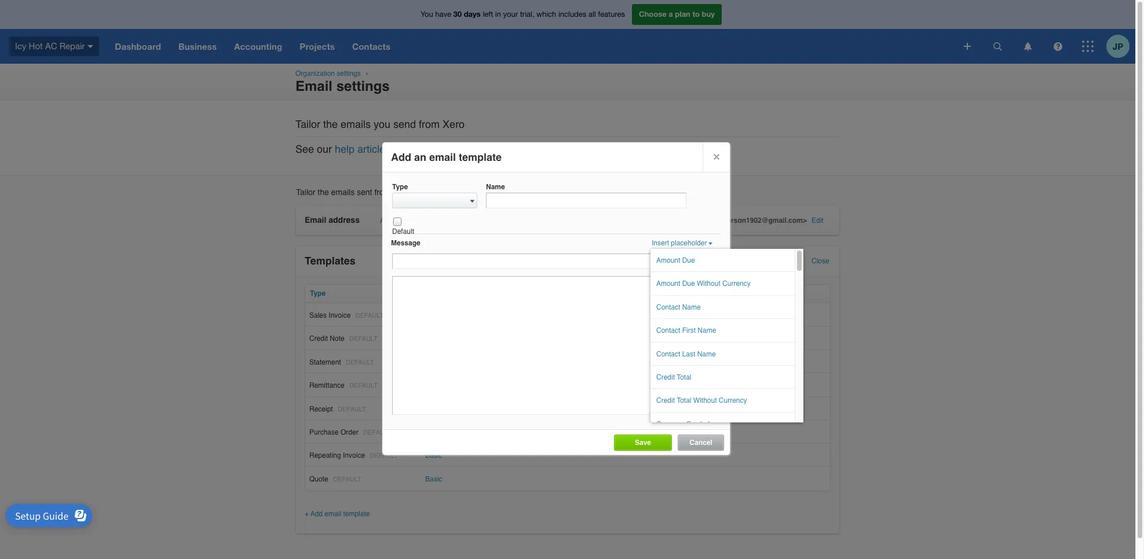 Task type: describe. For each thing, give the bounding box(es) containing it.
an
[[414, 151, 427, 163]]

reply
[[596, 143, 619, 155]]

total for credit total
[[677, 374, 692, 382]]

credit total without currency
[[657, 397, 747, 405]]

name right first
[[698, 327, 717, 335]]

contact for contact last name
[[657, 350, 681, 358]]

icy hot ac repair
[[15, 41, 85, 51]]

1 vertical spatial address
[[329, 216, 360, 225]]

basic for default
[[425, 476, 442, 484]]

basic for invoice
[[425, 452, 442, 460]]

days
[[464, 9, 481, 19]]

type link
[[310, 290, 326, 298]]

credit for credit total
[[657, 374, 675, 382]]

control
[[460, 143, 491, 155]]

name right last on the bottom right
[[698, 350, 716, 358]]

0 vertical spatial name
[[547, 143, 573, 155]]

settings for organization settings
[[337, 70, 361, 78]]

template for + add email template
[[343, 511, 370, 519]]

default
[[392, 228, 414, 236]]

currency symbol link
[[651, 413, 795, 436]]

1 vertical spatial add
[[311, 511, 323, 519]]

default inside statement default
[[346, 359, 374, 367]]

2 are from the left
[[496, 217, 506, 225]]

choose
[[639, 9, 667, 19]]

plan
[[675, 9, 691, 19]]

you
[[421, 10, 433, 19]]

1 vertical spatial type
[[310, 290, 326, 298]]

using
[[523, 217, 540, 225]]

contact name
[[657, 304, 701, 312]]

amount for amount due
[[657, 257, 681, 265]]

see
[[296, 143, 314, 155]]

message
[[391, 239, 421, 247]]

add an email template
[[391, 151, 502, 163]]

close button
[[812, 257, 830, 265]]

repair
[[59, 41, 85, 51]]

repeating
[[309, 452, 341, 460]]

default inside credit note default
[[349, 336, 378, 343]]

contact name link
[[651, 296, 795, 319]]

which
[[537, 10, 557, 19]]

logged
[[427, 217, 448, 225]]

the up our
[[323, 118, 338, 130]]

in for days
[[495, 10, 501, 19]]

contact last name link
[[651, 343, 795, 366]]

1 horizontal spatial address
[[621, 143, 659, 155]]

jp button
[[1107, 29, 1136, 64]]

navigation inside jp banner
[[106, 29, 956, 64]]

templates
[[305, 255, 356, 267]]

credit note default
[[309, 335, 378, 343]]

credit total link
[[651, 366, 795, 390]]

contact first name
[[657, 327, 717, 335]]

quote default
[[309, 476, 361, 484]]

email for email settings
[[296, 78, 333, 95]]

have
[[435, 10, 451, 19]]

features
[[598, 10, 625, 19]]

cancel button
[[690, 439, 713, 447]]

organization
[[408, 188, 452, 197]]

contact first name link
[[651, 319, 795, 343]]

first
[[683, 327, 696, 335]]

jp
[[1113, 41, 1124, 51]]

repeating invoice default
[[309, 452, 398, 460]]

1 horizontal spatial from
[[419, 118, 440, 130]]

receipt
[[309, 405, 333, 414]]

tailor for tailor the emails you send from xero
[[296, 118, 320, 130]]

email settings
[[296, 78, 390, 95]]

edit
[[812, 217, 824, 225]]

as
[[380, 217, 388, 225]]

your
[[503, 10, 518, 19]]

Type text field
[[392, 193, 467, 209]]

+ add email template button
[[305, 511, 370, 519]]

close
[[812, 257, 830, 265]]

amount due without currency link
[[651, 273, 795, 296]]

hot
[[29, 41, 43, 51]]

default inside repeating invoice default
[[370, 453, 398, 460]]

send
[[394, 118, 416, 130]]

credit total without currency link
[[651, 390, 795, 413]]

includes
[[559, 10, 587, 19]]

see our help article to learn how to control the display name and reply address
[[296, 143, 659, 155]]

the left logged
[[415, 217, 425, 225]]

all
[[589, 10, 596, 19]]

name up as you are the logged in user, emails are sent using the name
[[486, 183, 505, 191]]

user,
[[457, 217, 472, 225]]

organization settings link
[[296, 70, 361, 78]]

statement
[[309, 359, 341, 367]]

currency symbol
[[657, 421, 710, 429]]

purchase
[[309, 429, 339, 437]]

xero
[[443, 118, 465, 130]]

learn
[[400, 143, 423, 155]]

ac
[[45, 41, 57, 51]]

0 vertical spatial sent
[[357, 188, 372, 197]]

save button
[[635, 439, 651, 447]]

save
[[635, 439, 651, 447]]

remittance default
[[309, 382, 378, 390]]

choose a plan to buy
[[639, 9, 715, 19]]

template for add an email template
[[459, 151, 502, 163]]

credit for credit total without currency
[[657, 397, 675, 405]]

amount due link
[[651, 249, 795, 273]]

email for email address
[[305, 216, 326, 225]]

1 vertical spatial name
[[553, 217, 571, 225]]

basic link for order
[[425, 429, 442, 437]]

article
[[358, 143, 385, 155]]



Task type: locate. For each thing, give the bounding box(es) containing it.
1 contact from the top
[[657, 304, 681, 312]]

without
[[697, 280, 721, 288], [694, 397, 717, 405]]

without for due
[[697, 280, 721, 288]]

default right the note
[[349, 336, 378, 343]]

type
[[392, 183, 408, 191], [310, 290, 326, 298]]

organization
[[296, 70, 335, 78]]

1 vertical spatial credit
[[657, 374, 675, 382]]

default inside quote default
[[333, 476, 361, 484]]

insert
[[652, 239, 669, 247]]

settings up the "email settings"
[[337, 70, 361, 78]]

1 horizontal spatial sent
[[508, 217, 521, 225]]

2 vertical spatial currency
[[657, 421, 685, 429]]

0 horizontal spatial are
[[403, 217, 413, 225]]

due
[[683, 257, 695, 265], [683, 280, 695, 288]]

amount down amount due
[[657, 280, 681, 288]]

0 horizontal spatial type
[[310, 290, 326, 298]]

2 contact from the top
[[657, 327, 681, 335]]

1 vertical spatial basic
[[425, 452, 442, 460]]

organization settings
[[296, 70, 361, 78]]

credit down credit total
[[657, 397, 675, 405]]

0 vertical spatial email
[[296, 78, 333, 95]]

1 vertical spatial settings
[[337, 78, 390, 95]]

from
[[419, 118, 440, 130], [375, 188, 391, 197]]

1 vertical spatial currency
[[719, 397, 747, 405]]

settings for email settings
[[337, 78, 390, 95]]

0 vertical spatial invoice
[[329, 312, 351, 320]]

svg image
[[994, 42, 1002, 51]]

2 horizontal spatial to
[[693, 9, 700, 19]]

0 vertical spatial in
[[495, 10, 501, 19]]

credit down the contact last name
[[657, 374, 675, 382]]

1 horizontal spatial add
[[391, 151, 411, 163]]

0 vertical spatial add
[[391, 151, 411, 163]]

type up type text box
[[392, 183, 408, 191]]

2 total from the top
[[677, 397, 692, 405]]

0 vertical spatial credit
[[309, 335, 328, 343]]

email right +
[[325, 511, 341, 519]]

0 horizontal spatial address
[[329, 216, 360, 225]]

1 vertical spatial basic link
[[425, 452, 442, 460]]

without for total
[[694, 397, 717, 405]]

basic for order
[[425, 429, 442, 437]]

Name text field
[[486, 193, 687, 209]]

help article link
[[335, 143, 385, 155]]

name left and
[[547, 143, 573, 155]]

tailor up see
[[296, 118, 320, 130]]

2 vertical spatial basic link
[[425, 476, 442, 484]]

basic link for default
[[425, 476, 442, 484]]

left
[[483, 10, 493, 19]]

tailor up email address
[[296, 188, 316, 197]]

in right left
[[495, 10, 501, 19]]

0 vertical spatial email
[[429, 151, 456, 163]]

to right the how
[[448, 143, 457, 155]]

email up templates
[[305, 216, 326, 225]]

1 vertical spatial without
[[694, 397, 717, 405]]

3 basic link from the top
[[425, 476, 442, 484]]

last
[[683, 350, 696, 358]]

template down quote default at the left bottom
[[343, 511, 370, 519]]

symbol
[[687, 421, 710, 429]]

email
[[429, 151, 456, 163], [325, 511, 341, 519]]

amount
[[657, 257, 681, 265], [657, 280, 681, 288]]

email for an
[[429, 151, 456, 163]]

1 horizontal spatial in
[[495, 10, 501, 19]]

edit button
[[812, 217, 824, 225]]

emails
[[341, 118, 371, 130], [331, 188, 355, 197], [474, 217, 494, 225]]

0 vertical spatial contact
[[657, 304, 681, 312]]

due for amount due
[[683, 257, 695, 265]]

buy
[[702, 9, 715, 19]]

settings down organization settings
[[337, 78, 390, 95]]

currency for amount due without currency
[[723, 280, 751, 288]]

placeholder
[[671, 239, 707, 247]]

you right as
[[390, 217, 401, 225]]

email address
[[305, 216, 360, 225]]

<james.peterson1902@gmail.com>
[[691, 217, 807, 225]]

0 vertical spatial basic
[[425, 429, 442, 437]]

are right default button
[[403, 217, 413, 225]]

default down repeating invoice default at bottom left
[[333, 476, 361, 484]]

insert placeholder
[[652, 239, 707, 247]]

in for the
[[450, 217, 455, 225]]

0 vertical spatial without
[[697, 280, 721, 288]]

default inside the sales invoice default
[[356, 312, 384, 320]]

2 basic from the top
[[425, 452, 442, 460]]

help
[[335, 143, 355, 155]]

name right using
[[553, 217, 571, 225]]

invoice for repeating
[[343, 452, 365, 460]]

currency down amount due link
[[723, 280, 751, 288]]

contact for contact name
[[657, 304, 681, 312]]

0 vertical spatial tailor
[[296, 118, 320, 130]]

add right +
[[311, 511, 323, 519]]

1 vertical spatial total
[[677, 397, 692, 405]]

a
[[669, 9, 673, 19]]

1 vertical spatial amount
[[657, 280, 681, 288]]

1 due from the top
[[683, 257, 695, 265]]

icy hot ac repair button
[[0, 29, 106, 64]]

0 vertical spatial total
[[677, 374, 692, 382]]

email right an
[[429, 151, 456, 163]]

emails up help article link
[[341, 118, 371, 130]]

1 vertical spatial due
[[683, 280, 695, 288]]

svg image
[[1083, 41, 1094, 52], [1024, 42, 1032, 51], [1054, 42, 1063, 51], [964, 43, 971, 50], [88, 45, 93, 48]]

contact for contact first name
[[657, 327, 681, 335]]

30
[[454, 9, 462, 19]]

address left as
[[329, 216, 360, 225]]

default up credit note default
[[356, 312, 384, 320]]

to inside jp banner
[[693, 9, 700, 19]]

basic link
[[425, 429, 442, 437], [425, 452, 442, 460], [425, 476, 442, 484]]

default down statement default
[[349, 383, 378, 390]]

due down placeholder
[[683, 257, 695, 265]]

default inside purchase order default
[[363, 429, 392, 437]]

statement default
[[309, 359, 374, 367]]

invoice
[[329, 312, 351, 320], [343, 452, 365, 460]]

navigation
[[106, 29, 956, 64]]

0 vertical spatial due
[[683, 257, 695, 265]]

1 horizontal spatial to
[[448, 143, 457, 155]]

emails for you
[[341, 118, 371, 130]]

0 vertical spatial currency
[[723, 280, 751, 288]]

email for add
[[325, 511, 341, 519]]

0 horizontal spatial to
[[388, 143, 397, 155]]

add
[[391, 151, 411, 163], [311, 511, 323, 519]]

basic link for invoice
[[425, 452, 442, 460]]

contact up 'contact first name'
[[657, 304, 681, 312]]

note
[[330, 335, 345, 343]]

0 horizontal spatial template
[[343, 511, 370, 519]]

credit for credit note default
[[309, 335, 328, 343]]

svg image inside icy hot ac repair popup button
[[88, 45, 93, 48]]

None text field
[[392, 254, 717, 269]]

the right control
[[494, 143, 508, 155]]

2 vertical spatial credit
[[657, 397, 675, 405]]

due up contact name on the bottom of page
[[683, 280, 695, 288]]

0 horizontal spatial add
[[311, 511, 323, 519]]

1 are from the left
[[403, 217, 413, 225]]

order
[[341, 429, 359, 437]]

sales
[[309, 312, 327, 320]]

3 contact from the top
[[657, 350, 681, 358]]

cancel
[[690, 439, 713, 447]]

1 vertical spatial email
[[325, 511, 341, 519]]

total for credit total without currency
[[677, 397, 692, 405]]

amount down "insert"
[[657, 257, 681, 265]]

1 horizontal spatial email
[[429, 151, 456, 163]]

contact left last on the bottom right
[[657, 350, 681, 358]]

invoice down purchase order default
[[343, 452, 365, 460]]

total up currency symbol
[[677, 397, 692, 405]]

+
[[305, 511, 309, 519]]

name
[[547, 143, 573, 155], [553, 217, 571, 225]]

add left an
[[391, 151, 411, 163]]

invoice for sales
[[329, 312, 351, 320]]

type up the sales
[[310, 290, 326, 298]]

1 vertical spatial email
[[305, 216, 326, 225]]

template down "xero"
[[459, 151, 502, 163]]

quote
[[309, 476, 328, 484]]

emails right user,
[[474, 217, 494, 225]]

address
[[621, 143, 659, 155], [329, 216, 360, 225]]

from left this
[[375, 188, 391, 197]]

you left send
[[374, 118, 391, 130]]

1 vertical spatial template
[[343, 511, 370, 519]]

to left 'buy'
[[693, 9, 700, 19]]

Default button
[[392, 217, 403, 227]]

1 total from the top
[[677, 374, 692, 382]]

0 vertical spatial emails
[[341, 118, 371, 130]]

0 vertical spatial type
[[392, 183, 408, 191]]

0 horizontal spatial from
[[375, 188, 391, 197]]

1 horizontal spatial are
[[496, 217, 506, 225]]

1 vertical spatial contact
[[657, 327, 681, 335]]

1 vertical spatial in
[[450, 217, 455, 225]]

and
[[576, 143, 593, 155]]

0 horizontal spatial sent
[[357, 188, 372, 197]]

0 horizontal spatial email
[[325, 511, 341, 519]]

0 vertical spatial basic link
[[425, 429, 442, 437]]

1 horizontal spatial type
[[392, 183, 408, 191]]

emails for sent
[[331, 188, 355, 197]]

jp banner
[[0, 0, 1136, 64]]

purchase order default
[[309, 429, 392, 437]]

in left user,
[[450, 217, 455, 225]]

sales invoice default
[[309, 312, 384, 320]]

0 vertical spatial address
[[621, 143, 659, 155]]

tailor
[[296, 118, 320, 130], [296, 188, 316, 197]]

default down purchase order default
[[370, 453, 398, 460]]

2 amount from the top
[[657, 280, 681, 288]]

0 vertical spatial you
[[374, 118, 391, 130]]

our
[[317, 143, 332, 155]]

email
[[296, 78, 333, 95], [305, 216, 326, 225]]

contact left first
[[657, 327, 681, 335]]

1 vertical spatial invoice
[[343, 452, 365, 460]]

the right using
[[542, 217, 551, 225]]

2 vertical spatial contact
[[657, 350, 681, 358]]

2 due from the top
[[683, 280, 695, 288]]

1 basic link from the top
[[425, 429, 442, 437]]

0 horizontal spatial in
[[450, 217, 455, 225]]

default inside receipt default
[[338, 406, 366, 414]]

1 vertical spatial tailor
[[296, 188, 316, 197]]

from left "xero"
[[419, 118, 440, 130]]

credit
[[309, 335, 328, 343], [657, 374, 675, 382], [657, 397, 675, 405]]

are left using
[[496, 217, 506, 225]]

to left learn
[[388, 143, 397, 155]]

1 vertical spatial sent
[[508, 217, 521, 225]]

email down organization
[[296, 78, 333, 95]]

default inside the remittance default
[[349, 383, 378, 390]]

tailor the emails sent from this organization
[[296, 188, 452, 197]]

default right the order
[[363, 429, 392, 437]]

currency down credit total link
[[719, 397, 747, 405]]

trial,
[[520, 10, 535, 19]]

due for amount due without currency
[[683, 280, 695, 288]]

1 vertical spatial from
[[375, 188, 391, 197]]

currency left symbol
[[657, 421, 685, 429]]

insert placeholder button
[[652, 239, 713, 247]]

sent left using
[[508, 217, 521, 225]]

amount for amount due without currency
[[657, 280, 681, 288]]

credit total
[[657, 374, 692, 382]]

emails up email address
[[331, 188, 355, 197]]

None text field
[[392, 276, 717, 416]]

in inside you have 30 days left in your trial, which includes all features
[[495, 10, 501, 19]]

you
[[374, 118, 391, 130], [390, 217, 401, 225]]

2 vertical spatial emails
[[474, 217, 494, 225]]

credit left the note
[[309, 335, 328, 343]]

+ add email template
[[305, 511, 370, 519]]

display
[[511, 143, 544, 155]]

2 vertical spatial basic
[[425, 476, 442, 484]]

currency for credit total without currency
[[719, 397, 747, 405]]

total down the contact last name
[[677, 374, 692, 382]]

without down amount due link
[[697, 280, 721, 288]]

address right reply
[[621, 143, 659, 155]]

this
[[393, 188, 406, 197]]

1 amount from the top
[[657, 257, 681, 265]]

contact
[[657, 304, 681, 312], [657, 327, 681, 335], [657, 350, 681, 358]]

default up purchase order default
[[338, 406, 366, 414]]

1 vertical spatial emails
[[331, 188, 355, 197]]

the
[[323, 118, 338, 130], [494, 143, 508, 155], [318, 188, 329, 197], [415, 217, 425, 225], [542, 217, 551, 225]]

you have 30 days left in your trial, which includes all features
[[421, 9, 625, 19]]

default up the remittance default
[[346, 359, 374, 367]]

amount due
[[657, 257, 695, 265]]

1 horizontal spatial template
[[459, 151, 502, 163]]

0 vertical spatial template
[[459, 151, 502, 163]]

0 vertical spatial from
[[419, 118, 440, 130]]

contact last name
[[657, 350, 716, 358]]

icy
[[15, 41, 26, 51]]

without up symbol
[[694, 397, 717, 405]]

amount due without currency
[[657, 280, 751, 288]]

the up email address
[[318, 188, 329, 197]]

name up first
[[683, 304, 701, 312]]

how
[[426, 143, 445, 155]]

default
[[356, 312, 384, 320], [349, 336, 378, 343], [346, 359, 374, 367], [349, 383, 378, 390], [338, 406, 366, 414], [363, 429, 392, 437], [370, 453, 398, 460], [333, 476, 361, 484]]

0 vertical spatial settings
[[337, 70, 361, 78]]

sent left this
[[357, 188, 372, 197]]

1 vertical spatial you
[[390, 217, 401, 225]]

tailor the emails you send from xero
[[296, 118, 465, 130]]

invoice right the sales
[[329, 312, 351, 320]]

remittance
[[309, 382, 345, 390]]

tailor for tailor the emails sent from this organization
[[296, 188, 316, 197]]

1 basic from the top
[[425, 429, 442, 437]]

total
[[677, 374, 692, 382], [677, 397, 692, 405]]

0 vertical spatial amount
[[657, 257, 681, 265]]

sent
[[357, 188, 372, 197], [508, 217, 521, 225]]

2 basic link from the top
[[425, 452, 442, 460]]

3 basic from the top
[[425, 476, 442, 484]]



Task type: vqa. For each thing, say whether or not it's contained in the screenshot.
987654321
no



